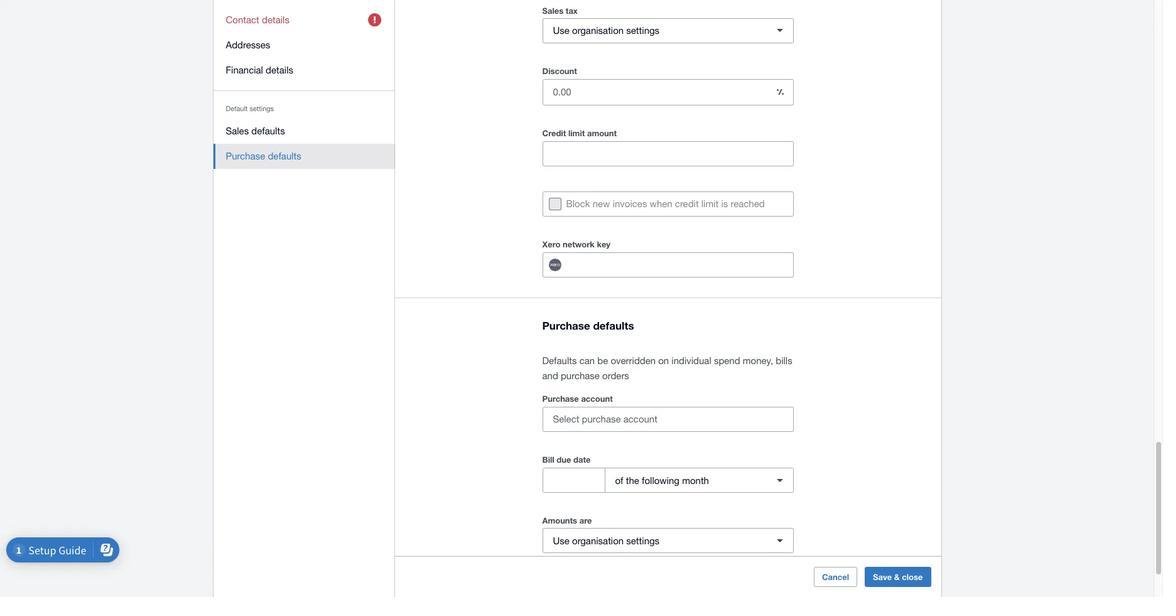 Task type: describe. For each thing, give the bounding box(es) containing it.
sales defaults
[[226, 126, 285, 136]]

defaults can be overridden on individual spend money, bills and purchase orders
[[542, 356, 792, 381]]

financial
[[226, 65, 263, 75]]

is
[[721, 198, 728, 209]]

close
[[902, 572, 923, 582]]

defaults for "sales defaults" "link" on the left of page
[[251, 126, 285, 136]]

of the following month button
[[605, 468, 794, 493]]

addresses
[[226, 40, 270, 50]]

amounts are
[[542, 516, 592, 526]]

sales defaults link
[[213, 119, 395, 144]]

of the following month
[[615, 475, 709, 486]]

Credit limit amount number field
[[543, 142, 793, 166]]

amount
[[587, 128, 617, 138]]

and
[[542, 371, 558, 381]]

save & close
[[873, 572, 923, 582]]

Purchase account field
[[543, 408, 793, 432]]

reached
[[731, 198, 765, 209]]

network
[[563, 239, 595, 249]]

block
[[566, 198, 590, 209]]

addresses link
[[213, 33, 395, 58]]

orders
[[602, 371, 629, 381]]

default settings
[[226, 105, 274, 112]]

overridden
[[611, 356, 656, 366]]

amounts
[[542, 516, 577, 526]]

1 horizontal spatial purchase defaults
[[542, 319, 634, 332]]

settings for sales tax
[[626, 25, 660, 36]]

following
[[642, 475, 680, 486]]

block new invoices when credit limit is reached
[[566, 198, 765, 209]]

1 vertical spatial settings
[[250, 105, 274, 112]]

contact details link
[[213, 8, 395, 33]]

save
[[873, 572, 892, 582]]

purchase account
[[542, 394, 613, 404]]

invoices
[[613, 198, 647, 209]]

organisation for amounts are
[[572, 535, 624, 546]]

use for sales
[[553, 25, 570, 36]]

financial details
[[226, 65, 293, 75]]

financial details link
[[213, 58, 395, 83]]

use organisation settings for are
[[553, 535, 660, 546]]

xero network key
[[542, 239, 611, 249]]

sales for sales defaults
[[226, 126, 249, 136]]

purchase
[[561, 371, 600, 381]]

credit
[[542, 128, 566, 138]]

tax
[[566, 6, 578, 16]]

1 horizontal spatial limit
[[701, 198, 719, 209]]

cancel
[[822, 572, 849, 582]]

Xero network key field
[[572, 253, 793, 277]]

bill
[[542, 455, 554, 465]]



Task type: locate. For each thing, give the bounding box(es) containing it.
2 vertical spatial settings
[[626, 535, 660, 546]]

use for amounts
[[553, 535, 570, 546]]

details down "addresses" link
[[266, 65, 293, 75]]

details right contact
[[262, 14, 289, 25]]

purchase down and
[[542, 394, 579, 404]]

use organisation settings
[[553, 25, 660, 36], [553, 535, 660, 546]]

details for financial details
[[266, 65, 293, 75]]

use organisation settings down the tax at left
[[553, 25, 660, 36]]

purchase defaults link
[[213, 144, 395, 169]]

bill due date
[[542, 455, 591, 465]]

1 vertical spatial purchase defaults
[[542, 319, 634, 332]]

settings
[[626, 25, 660, 36], [250, 105, 274, 112], [626, 535, 660, 546]]

use down sales tax
[[553, 25, 570, 36]]

use organisation settings for tax
[[553, 25, 660, 36]]

1 vertical spatial organisation
[[572, 535, 624, 546]]

details
[[262, 14, 289, 25], [266, 65, 293, 75]]

limit
[[568, 128, 585, 138], [701, 198, 719, 209]]

use organisation settings button for amounts are
[[542, 528, 794, 553]]

default
[[226, 105, 248, 112]]

0 horizontal spatial sales
[[226, 126, 249, 136]]

1 use organisation settings from the top
[[553, 25, 660, 36]]

can
[[579, 356, 595, 366]]

bill due date group
[[542, 468, 794, 493]]

2 vertical spatial defaults
[[593, 319, 634, 332]]

defaults down default settings at the left top
[[251, 126, 285, 136]]

on
[[658, 356, 669, 366]]

organisation down the tax at left
[[572, 25, 624, 36]]

1 use organisation settings button from the top
[[542, 18, 794, 43]]

bills
[[776, 356, 792, 366]]

contact details
[[226, 14, 289, 25]]

1 vertical spatial purchase
[[542, 319, 590, 332]]

2 use organisation settings button from the top
[[542, 528, 794, 553]]

the
[[626, 475, 639, 486]]

defaults up be
[[593, 319, 634, 332]]

1 horizontal spatial sales
[[542, 6, 563, 16]]

0 vertical spatial details
[[262, 14, 289, 25]]

spend
[[714, 356, 740, 366]]

use
[[553, 25, 570, 36], [553, 535, 570, 546]]

contact
[[226, 14, 259, 25]]

purchase down sales defaults
[[226, 151, 265, 161]]

new
[[593, 198, 610, 209]]

defaults
[[251, 126, 285, 136], [268, 151, 301, 161], [593, 319, 634, 332]]

2 use from the top
[[553, 535, 570, 546]]

purchase defaults down sales defaults
[[226, 151, 301, 161]]

use organisation settings button for sales tax
[[542, 18, 794, 43]]

settings down the
[[626, 535, 660, 546]]

of
[[615, 475, 623, 486]]

sales inside "sales defaults" "link"
[[226, 126, 249, 136]]

0 vertical spatial purchase defaults
[[226, 151, 301, 161]]

menu
[[213, 0, 395, 176]]

purchase defaults up can
[[542, 319, 634, 332]]

use organisation settings button
[[542, 18, 794, 43], [542, 528, 794, 553]]

sales for sales tax
[[542, 6, 563, 16]]

purchase up defaults
[[542, 319, 590, 332]]

sales
[[542, 6, 563, 16], [226, 126, 249, 136]]

1 vertical spatial defaults
[[268, 151, 301, 161]]

0 vertical spatial organisation
[[572, 25, 624, 36]]

purchase defaults inside purchase defaults link
[[226, 151, 301, 161]]

sales left the tax at left
[[542, 6, 563, 16]]

key
[[597, 239, 611, 249]]

save & close button
[[865, 567, 931, 587]]

0 vertical spatial defaults
[[251, 126, 285, 136]]

due
[[557, 455, 571, 465]]

details for contact details
[[262, 14, 289, 25]]

money,
[[743, 356, 773, 366]]

individual
[[672, 356, 711, 366]]

1 vertical spatial use organisation settings
[[553, 535, 660, 546]]

0 horizontal spatial purchase defaults
[[226, 151, 301, 161]]

0 horizontal spatial limit
[[568, 128, 585, 138]]

None number field
[[543, 469, 605, 492]]

&
[[894, 572, 900, 582]]

account
[[581, 394, 613, 404]]

menu containing contact details
[[213, 0, 395, 176]]

2 use organisation settings from the top
[[553, 535, 660, 546]]

use organisation settings down are
[[553, 535, 660, 546]]

be
[[597, 356, 608, 366]]

1 vertical spatial details
[[266, 65, 293, 75]]

0 vertical spatial purchase
[[226, 151, 265, 161]]

organisation for sales tax
[[572, 25, 624, 36]]

limit right credit
[[568, 128, 585, 138]]

Discount number field
[[543, 80, 768, 104]]

0 vertical spatial use organisation settings button
[[542, 18, 794, 43]]

settings up discount number field
[[626, 25, 660, 36]]

0 vertical spatial limit
[[568, 128, 585, 138]]

1 vertical spatial use
[[553, 535, 570, 546]]

2 organisation from the top
[[572, 535, 624, 546]]

2 vertical spatial purchase
[[542, 394, 579, 404]]

settings for amounts are
[[626, 535, 660, 546]]

defaults for purchase defaults link on the left of page
[[268, 151, 301, 161]]

credit
[[675, 198, 699, 209]]

credit limit amount
[[542, 128, 617, 138]]

none number field inside bill due date group
[[543, 469, 605, 492]]

date
[[573, 455, 591, 465]]

use down amounts
[[553, 535, 570, 546]]

when
[[650, 198, 672, 209]]

0 vertical spatial sales
[[542, 6, 563, 16]]

are
[[580, 516, 592, 526]]

xero
[[542, 239, 560, 249]]

purchase defaults
[[226, 151, 301, 161], [542, 319, 634, 332]]

0 vertical spatial use organisation settings
[[553, 25, 660, 36]]

purchase
[[226, 151, 265, 161], [542, 319, 590, 332], [542, 394, 579, 404]]

cancel button
[[814, 567, 857, 587]]

sales down default
[[226, 126, 249, 136]]

limit left is
[[701, 198, 719, 209]]

1 vertical spatial use organisation settings button
[[542, 528, 794, 553]]

sales tax
[[542, 6, 578, 16]]

1 vertical spatial sales
[[226, 126, 249, 136]]

organisation
[[572, 25, 624, 36], [572, 535, 624, 546]]

month
[[682, 475, 709, 486]]

discount
[[542, 66, 577, 76]]

1 organisation from the top
[[572, 25, 624, 36]]

organisation down are
[[572, 535, 624, 546]]

settings up sales defaults
[[250, 105, 274, 112]]

1 vertical spatial limit
[[701, 198, 719, 209]]

0 vertical spatial settings
[[626, 25, 660, 36]]

defaults
[[542, 356, 577, 366]]

1 use from the top
[[553, 25, 570, 36]]

defaults down "sales defaults" "link" on the left of page
[[268, 151, 301, 161]]

0 vertical spatial use
[[553, 25, 570, 36]]

defaults inside "link"
[[251, 126, 285, 136]]



Task type: vqa. For each thing, say whether or not it's contained in the screenshot.
the bottommost Purchase
yes



